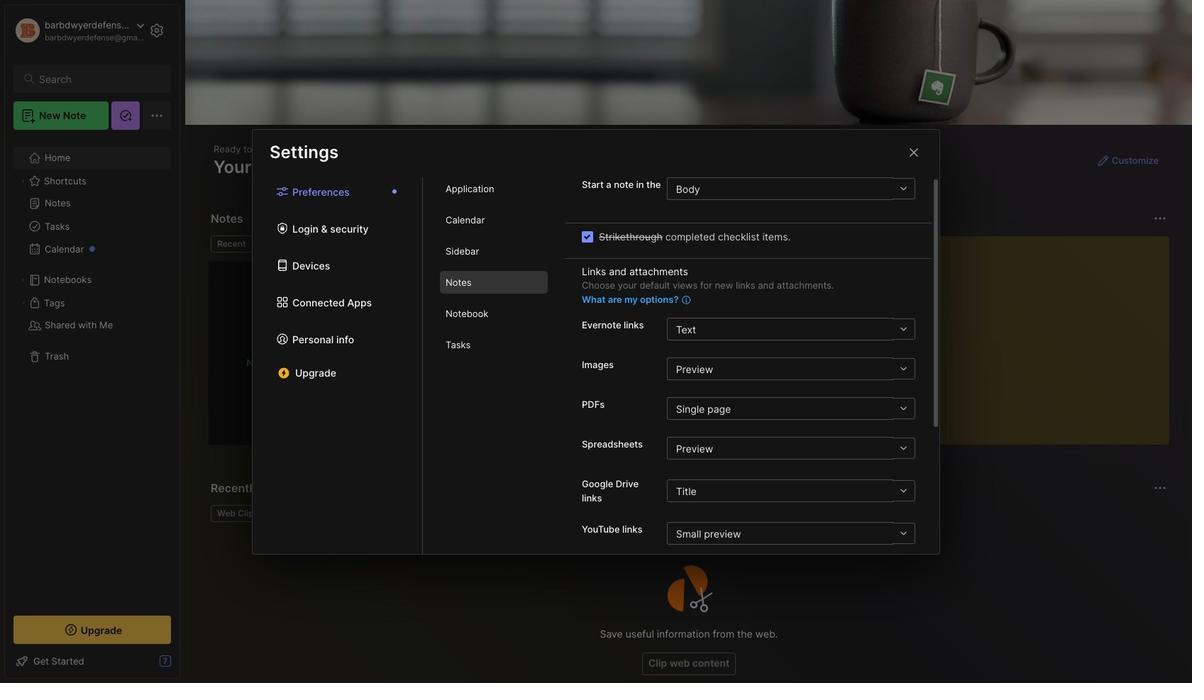 Task type: vqa. For each thing, say whether or not it's contained in the screenshot.
leftmost Upgrade
no



Task type: describe. For each thing, give the bounding box(es) containing it.
Choose default view option for PDFs field
[[667, 398, 916, 420]]

Choose default view option for YouTube links field
[[667, 523, 916, 545]]

Start writing… text field
[[873, 236, 1169, 434]]

Start a new note in the body or title. field
[[667, 178, 916, 200]]

Choose default view option for Evernote links field
[[667, 318, 916, 341]]

Choose default view option for Spreadsheets field
[[667, 437, 916, 460]]

tree inside main element
[[5, 138, 180, 604]]

Select30 checkbox
[[582, 231, 594, 242]]



Task type: locate. For each thing, give the bounding box(es) containing it.
settings image
[[148, 22, 165, 39]]

tab
[[440, 178, 548, 200], [440, 209, 548, 231], [211, 236, 253, 253], [258, 236, 316, 253], [440, 240, 548, 263], [440, 271, 548, 294], [440, 302, 548, 325], [440, 334, 548, 356], [211, 506, 265, 523]]

tree
[[5, 138, 180, 604]]

Choose default view option for Google Drive links field
[[667, 480, 916, 503]]

none search field inside main element
[[39, 70, 158, 87]]

Choose default view option for Images field
[[667, 358, 916, 381]]

close image
[[906, 144, 923, 161]]

expand notebooks image
[[18, 276, 27, 285]]

main element
[[0, 0, 185, 684]]

tab list
[[253, 178, 423, 554], [423, 178, 565, 554], [211, 236, 839, 253]]

Search text field
[[39, 72, 158, 86]]

expand tags image
[[18, 299, 27, 307]]

None search field
[[39, 70, 158, 87]]



